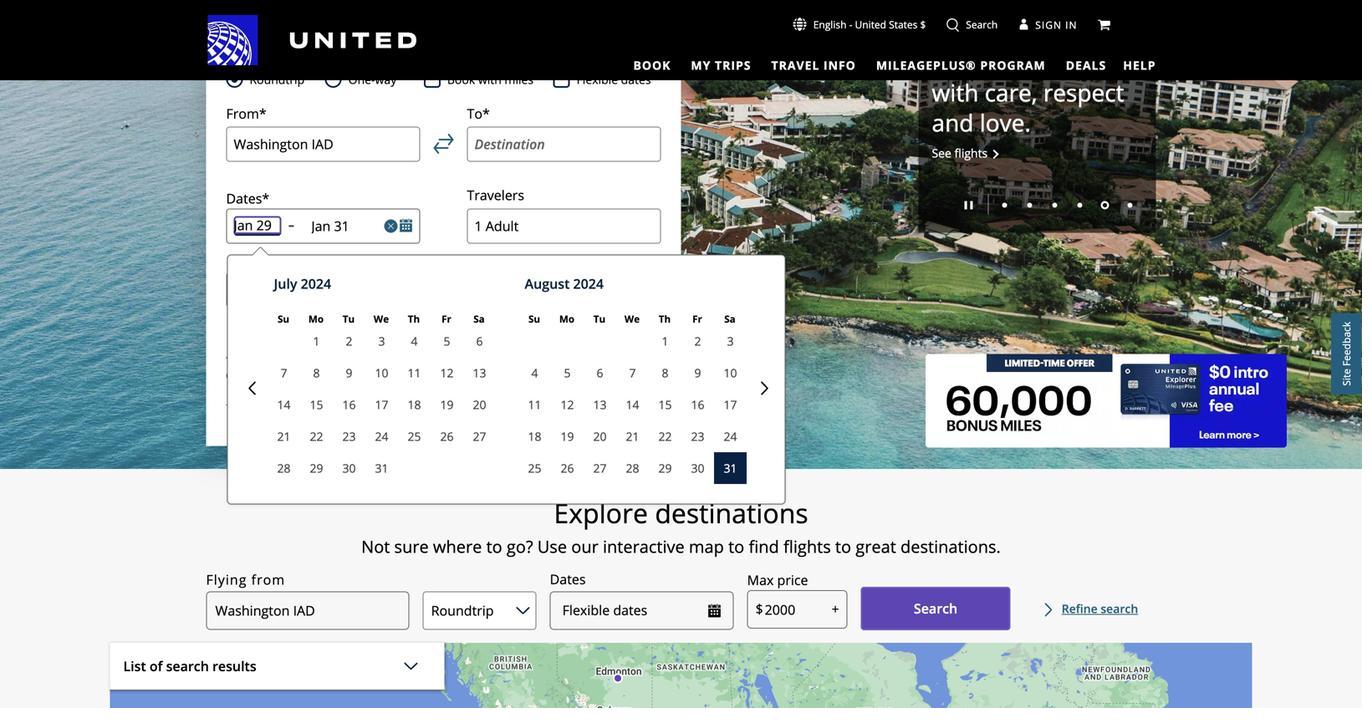 Task type: vqa. For each thing, say whether or not it's contained in the screenshot.


Task type: describe. For each thing, give the bounding box(es) containing it.
1 inside popup button
[[475, 217, 482, 235]]

find
[[749, 535, 779, 558]]

book link
[[630, 57, 674, 75]]

my
[[691, 57, 711, 73]]

refine search link
[[1024, 590, 1156, 628]]

round trip flight search element
[[243, 69, 305, 89]]

search inside button
[[914, 600, 958, 618]]

reverse origin and destination image
[[434, 134, 454, 154]]

english
[[813, 18, 847, 31]]

1 vertical spatial 26
[[561, 460, 574, 476]]

2 we from the left
[[625, 312, 640, 326]]

1 horizontal spatial 26 button
[[551, 453, 584, 484]]

tab list containing flight
[[226, 19, 661, 51]]

0 horizontal spatial 11
[[408, 365, 421, 381]]

bag rules link
[[226, 390, 270, 409]]

0 vertical spatial 26
[[440, 429, 454, 445]]

program
[[980, 57, 1046, 73]]

0 horizontal spatial with
[[478, 71, 502, 87]]

maui
[[1087, 46, 1142, 78]]

map region
[[110, 643, 1252, 708]]

-
[[849, 18, 852, 31]]

respect
[[1043, 77, 1124, 108]]

1 17 from the left
[[375, 397, 388, 413]]

1 horizontal spatial 6 button
[[584, 357, 616, 389]]

Flying from text field
[[206, 592, 409, 630]]

flight
[[249, 28, 282, 42]]

trips
[[715, 57, 751, 73]]

24 for first 24 "button" from the left
[[375, 429, 388, 445]]

from
[[251, 571, 285, 589]]

2 th from the left
[[659, 312, 671, 326]]

1 horizontal spatial 20 button
[[584, 421, 616, 453]]

2024 for july 2024
[[301, 275, 331, 293]]

list of search results element
[[110, 690, 444, 708]]

flights inside come back to maui with care, respect and love. see flights
[[955, 145, 988, 161]]

1 31 button from the left
[[365, 453, 398, 484]]

search inside "dropdown button"
[[166, 657, 209, 675]]

united logo link to homepage image
[[208, 15, 417, 65]]

7 for second 7 button from the left
[[629, 365, 636, 381]]

tab list up hotel
[[325, 0, 562, 8]]

1 horizontal spatial 13 button
[[584, 389, 616, 421]]

refine
[[1062, 601, 1098, 617]]

heading level 2 check in a flight tab
[[444, 0, 562, 8]]

1 horizontal spatial 19 button
[[551, 421, 584, 453]]

1 22 button from the left
[[300, 421, 333, 453]]

2 7 button from the left
[[616, 357, 649, 389]]

1 mo from the left
[[308, 312, 324, 326]]

great
[[856, 535, 896, 558]]

1 horizontal spatial 25
[[528, 460, 541, 476]]

28 for second "28" button from the right
[[277, 460, 291, 476]]

city
[[314, 368, 330, 382]]

book
[[633, 57, 671, 73]]

1 horizontal spatial 18 button
[[518, 421, 551, 453]]

to left find
[[728, 535, 744, 558]]

1 vertical spatial 20
[[593, 429, 607, 445]]

1 su from the left
[[278, 312, 289, 326]]

0 horizontal spatial 13 button
[[463, 357, 496, 389]]

Max price text field
[[747, 590, 848, 629]]

sure
[[394, 535, 429, 558]]

deals
[[1066, 57, 1107, 73]]

list of search results
[[123, 657, 256, 675]]

not sure where to go? use our interactive map to find flights to great destinations. element
[[110, 535, 1252, 558]]

find your travel credits button
[[466, 382, 667, 426]]

2 su from the left
[[528, 312, 540, 326]]

1 8 button from the left
[[300, 357, 333, 389]]

rules
[[246, 393, 270, 407]]

map
[[689, 535, 724, 558]]

1 horizontal spatial search
[[966, 18, 998, 31]]

dates inside button
[[613, 601, 647, 619]]

1 9 button from the left
[[333, 357, 365, 389]]

to*
[[467, 105, 490, 123]]

2 16 from the left
[[691, 397, 705, 413]]

go?
[[507, 535, 533, 558]]

mileageplus®
[[876, 57, 976, 73]]

dates
[[550, 570, 586, 588]]

bag
[[226, 393, 244, 407]]

your
[[533, 395, 563, 413]]

info
[[824, 57, 856, 73]]

travel info
[[771, 57, 856, 73]]

where
[[433, 535, 482, 558]]

flexible dates inside button
[[562, 601, 647, 619]]

To* text field
[[467, 127, 661, 162]]

1 10 button from the left
[[365, 357, 398, 389]]

0 horizontal spatial 25 button
[[398, 421, 431, 453]]

advanced search (certificates, multi-city and upgrades)
[[226, 345, 400, 382]]

mileageplus® program link
[[873, 57, 1049, 75]]

travel
[[566, 395, 604, 413]]

1 15 button from the left
[[300, 389, 333, 421]]

2 sa from the left
[[724, 312, 736, 326]]

1 for august 2024
[[662, 333, 669, 349]]

13 for the left 13 button
[[473, 365, 486, 381]]

0 horizontal spatial 4 button
[[398, 325, 431, 357]]

(certificates,
[[226, 368, 284, 382]]

my trips
[[691, 57, 751, 73]]

destinations
[[655, 495, 808, 531]]

sign in
[[1035, 18, 1077, 32]]

services
[[372, 393, 409, 407]]

2 30 button from the left
[[682, 453, 714, 484]]

2 tu from the left
[[594, 312, 606, 326]]

18 for the right 18 button
[[528, 429, 541, 445]]

of
[[150, 657, 163, 675]]

deals link
[[1063, 57, 1110, 75]]

0 horizontal spatial 6
[[476, 333, 483, 349]]

united
[[855, 18, 886, 31]]

max
[[747, 571, 774, 589]]

1 30 button from the left
[[333, 453, 365, 484]]

4 for leftmost 4 button
[[411, 333, 418, 349]]

come
[[932, 46, 996, 78]]

flying from
[[206, 571, 285, 589]]

slide 6 of 6 image
[[1128, 203, 1133, 208]]

15 for 2nd 15 button from right
[[310, 397, 323, 413]]

2 29 from the left
[[659, 460, 672, 476]]

fees
[[293, 393, 312, 407]]

refine search
[[1062, 601, 1138, 617]]

2024 for august 2024
[[573, 275, 604, 293]]

interactive
[[603, 535, 685, 558]]

1 23 from the left
[[342, 429, 356, 445]]

1 14 button from the left
[[268, 389, 300, 421]]

2 vertical spatial and
[[272, 393, 290, 407]]

use
[[537, 535, 567, 558]]

find
[[502, 395, 530, 413]]

0 vertical spatial 5
[[444, 333, 450, 349]]

flexible dates button
[[550, 592, 734, 630]]

Return text field
[[311, 217, 377, 235]]

advanced
[[226, 345, 287, 363]]

and inside come back to maui with care, respect and love. see flights
[[932, 107, 974, 138]]

1 23 button from the left
[[333, 421, 365, 453]]

22 for 1st 22 button from the left
[[310, 429, 323, 445]]

2 for august 2024
[[694, 333, 701, 349]]

states
[[889, 18, 918, 31]]

list
[[123, 657, 146, 675]]

explore
[[554, 495, 648, 531]]

1 we from the left
[[374, 312, 389, 326]]

not
[[361, 535, 390, 558]]

3 for august 2024
[[727, 333, 734, 349]]

2 17 from the left
[[724, 397, 737, 413]]

for
[[315, 393, 328, 407]]

0 horizontal spatial 6 button
[[463, 325, 496, 357]]

2 button for july 2024
[[333, 325, 365, 357]]

1 21 button from the left
[[268, 421, 300, 453]]

see flights link
[[932, 145, 998, 161]]

1 29 from the left
[[310, 460, 323, 476]]

english - united states $ button
[[793, 18, 926, 32]]

carousel buttons element
[[932, 189, 1143, 220]]

0 horizontal spatial 19 button
[[431, 389, 463, 421]]

august 2024
[[525, 275, 604, 293]]

3 button for july 2024
[[365, 325, 398, 357]]

0 vertical spatial flexible dates
[[577, 71, 651, 87]]

1 9 from the left
[[346, 365, 352, 381]]

1 vertical spatial 5
[[564, 365, 571, 381]]

credits
[[607, 395, 651, 413]]

to inside come back to maui with care, respect and love. see flights
[[1059, 46, 1081, 78]]

price
[[777, 571, 808, 589]]

max price
[[747, 571, 808, 589]]

2 button for august 2024
[[682, 325, 714, 357]]

2 21 from the left
[[626, 429, 639, 445]]

0 horizontal spatial 26 button
[[431, 421, 463, 453]]

1 horizontal spatial 27 button
[[584, 453, 616, 484]]

0 horizontal spatial 20 button
[[463, 389, 496, 421]]

1 29 button from the left
[[300, 453, 333, 484]]

mileageplus® program
[[876, 57, 1046, 73]]

1 adult button
[[467, 209, 661, 244]]

1 7 button from the left
[[268, 357, 300, 389]]

1 vertical spatial 27
[[593, 460, 607, 476]]

2 10 button from the left
[[714, 357, 747, 389]]

31 for 2nd 31 button from the right
[[375, 460, 388, 476]]

2 16 button from the left
[[682, 389, 714, 421]]

24 for second 24 "button"
[[724, 429, 737, 445]]

slide 1 of 6 image
[[1002, 203, 1007, 208]]

19 for the rightmost 19 button
[[561, 429, 574, 445]]

1 adult
[[475, 217, 519, 235]]

30 for 1st the 30 button
[[342, 460, 356, 476]]

2 15 button from the left
[[649, 389, 682, 421]]

0 horizontal spatial 11 button
[[398, 357, 431, 389]]

1 horizontal spatial 5 button
[[551, 357, 584, 389]]

slide 2 of 6 image
[[1027, 203, 1032, 208]]

upgrades)
[[353, 368, 400, 382]]

miles
[[505, 71, 534, 87]]

our
[[571, 535, 599, 558]]

slide 5 of 6 image
[[1101, 201, 1109, 209]]

results
[[212, 657, 256, 675]]

2 14 button from the left
[[616, 389, 649, 421]]

july 2024
[[274, 275, 331, 293]]

find your travel credits
[[502, 395, 651, 413]]

multi-
[[287, 368, 314, 382]]

see
[[932, 145, 952, 161]]

$ inside button
[[920, 18, 926, 31]]

10 for second 10 button from the right
[[375, 365, 388, 381]]

1 horizontal spatial 6
[[597, 365, 603, 381]]



Task type: locate. For each thing, give the bounding box(es) containing it.
su up advanced search link on the left of page
[[278, 312, 289, 326]]

2024 right august
[[573, 275, 604, 293]]

1 7 from the left
[[281, 365, 287, 381]]

flexible inside button
[[562, 601, 610, 619]]

1 horizontal spatial 16 button
[[682, 389, 714, 421]]

31 for second 31 button from left
[[724, 460, 737, 476]]

28 button up explore
[[616, 453, 649, 484]]

0 horizontal spatial 2
[[346, 333, 352, 349]]

1 horizontal spatial th
[[659, 312, 671, 326]]

1 button up city
[[300, 325, 333, 357]]

23 button up explore destinations element
[[682, 421, 714, 453]]

bag rules and fees for optional services
[[226, 393, 409, 407]]

0 horizontal spatial 2 button
[[333, 325, 365, 357]]

1 16 from the left
[[342, 397, 356, 413]]

13
[[473, 365, 486, 381], [593, 397, 607, 413]]

0 horizontal spatial th
[[408, 312, 420, 326]]

2 3 button from the left
[[714, 325, 747, 357]]

28
[[277, 460, 291, 476], [626, 460, 639, 476]]

18 right optional
[[408, 397, 421, 413]]

10 button left 'move forward to switch to the next month.' icon
[[714, 357, 747, 389]]

1 28 from the left
[[277, 460, 291, 476]]

20
[[473, 397, 486, 413], [593, 429, 607, 445]]

25 down your
[[528, 460, 541, 476]]

8 button up credits
[[649, 357, 682, 389]]

1 vertical spatial 19
[[561, 429, 574, 445]]

0 horizontal spatial 4
[[411, 333, 418, 349]]

0 horizontal spatial fr
[[442, 312, 451, 326]]

31 up destinations on the bottom of the page
[[724, 460, 737, 476]]

mo down august 2024
[[559, 312, 575, 326]]

mo down july 2024
[[308, 312, 324, 326]]

search inside advanced search (certificates, multi-city and upgrades)
[[291, 345, 332, 363]]

0 horizontal spatial 24
[[375, 429, 388, 445]]

1 for july 2024
[[313, 333, 320, 349]]

15
[[310, 397, 323, 413], [659, 397, 672, 413]]

flights up price at right bottom
[[784, 535, 831, 558]]

hotel
[[406, 28, 438, 42]]

19 button
[[431, 389, 463, 421], [551, 421, 584, 453]]

1 8 from the left
[[313, 365, 320, 381]]

0 vertical spatial 12
[[440, 365, 454, 381]]

0 horizontal spatial 28
[[277, 460, 291, 476]]

2 for july 2024
[[346, 333, 352, 349]]

1 horizontal spatial 30 button
[[682, 453, 714, 484]]

7 up credits
[[629, 365, 636, 381]]

25 button
[[398, 421, 431, 453], [518, 453, 551, 484]]

to left great
[[835, 535, 851, 558]]

16 button
[[333, 389, 365, 421], [682, 389, 714, 421]]

advanced search link
[[226, 344, 344, 364]]

in
[[1065, 18, 1077, 32]]

explore destinations element
[[110, 495, 1252, 531]]

1 button for august 2024
[[649, 325, 682, 357]]

july
[[274, 275, 297, 293]]

help
[[1123, 57, 1156, 73]]

16 button right credits
[[682, 389, 714, 421]]

1 horizontal spatial 9 button
[[682, 357, 714, 389]]

calendar application
[[232, 256, 1260, 504]]

please enter the max price in the input text or tab to access the slider to set the max price. element
[[747, 570, 808, 590]]

30 button down fees for optional services link
[[333, 453, 365, 484]]

0 horizontal spatial 1 button
[[300, 325, 333, 357]]

0 horizontal spatial 7 button
[[268, 357, 300, 389]]

8 button up bag rules and fees for optional services
[[300, 357, 333, 389]]

search right "of"
[[166, 657, 209, 675]]

16 right for
[[342, 397, 356, 413]]

book
[[447, 71, 475, 87]]

navigation containing book
[[0, 14, 1362, 75]]

1 vertical spatial 11
[[528, 397, 541, 413]]

4 for the right 4 button
[[531, 365, 538, 381]]

12 button right find
[[551, 389, 584, 421]]

2 2 button from the left
[[682, 325, 714, 357]]

0 horizontal spatial 23 button
[[333, 421, 365, 453]]

22
[[310, 429, 323, 445], [659, 429, 672, 445]]

15 for 1st 15 button from the right
[[659, 397, 672, 413]]

29 button up explore destinations element
[[649, 453, 682, 484]]

0 horizontal spatial 15 button
[[300, 389, 333, 421]]

8 for 1st 8 button from the left
[[313, 365, 320, 381]]

0 horizontal spatial 3 button
[[365, 325, 398, 357]]

my trips link
[[688, 57, 755, 75]]

2 horizontal spatial search
[[1101, 601, 1138, 617]]

1 fr from the left
[[442, 312, 451, 326]]

1 horizontal spatial mo
[[559, 312, 575, 326]]

1 vertical spatial flights
[[784, 535, 831, 558]]

0 horizontal spatial 24 button
[[365, 421, 398, 453]]

19 down the find your travel credits 'button'
[[561, 429, 574, 445]]

12 button
[[431, 357, 463, 389], [551, 389, 584, 421]]

7
[[281, 365, 287, 381], [629, 365, 636, 381]]

flexible
[[577, 71, 618, 87], [562, 601, 610, 619]]

1 30 from the left
[[342, 460, 356, 476]]

0 horizontal spatial 31 button
[[365, 453, 398, 484]]

14 button
[[268, 389, 300, 421], [616, 389, 649, 421]]

22 button down credits
[[649, 421, 682, 453]]

19 button down find your travel credits
[[551, 421, 584, 453]]

2 fr from the left
[[693, 312, 702, 326]]

tab list containing book
[[623, 51, 1110, 75]]

1 28 button from the left
[[268, 453, 300, 484]]

15 button
[[300, 389, 333, 421], [649, 389, 682, 421]]

roundtrip
[[250, 71, 305, 87]]

5 button
[[431, 325, 463, 357], [551, 357, 584, 389]]

2024 right the july at the left top of the page
[[301, 275, 331, 293]]

2 15 from the left
[[659, 397, 672, 413]]

0 horizontal spatial 27
[[473, 429, 486, 445]]

0 vertical spatial 25
[[408, 429, 421, 445]]

27 button
[[463, 421, 496, 453], [584, 453, 616, 484]]

travel
[[771, 57, 820, 73]]

2 28 from the left
[[626, 460, 639, 476]]

1 22 from the left
[[310, 429, 323, 445]]

3 for july 2024
[[378, 333, 385, 349]]

25 down services
[[408, 429, 421, 445]]

search right refine
[[1101, 601, 1138, 617]]

tab list
[[325, 0, 562, 8], [226, 19, 661, 51], [623, 51, 1110, 75]]

1 horizontal spatial and
[[332, 368, 350, 382]]

2 mo from the left
[[559, 312, 575, 326]]

1 horizontal spatial 4 button
[[518, 357, 551, 389]]

12 button right upgrades)
[[431, 357, 463, 389]]

9 button up optional
[[333, 357, 365, 389]]

From* text field
[[226, 127, 420, 162]]

1 3 button from the left
[[365, 325, 398, 357]]

17 button left 'move forward to switch to the next month.' icon
[[714, 389, 747, 421]]

dates*
[[226, 189, 269, 207]]

9 button left 'move forward to switch to the next month.' icon
[[682, 357, 714, 389]]

0 horizontal spatial 17
[[375, 397, 388, 413]]

move forward to switch to the next month. image
[[758, 382, 771, 395]]

2 3 from the left
[[727, 333, 734, 349]]

1 button
[[300, 325, 333, 357], [649, 325, 682, 357]]

tab list up book
[[226, 19, 661, 51]]

2 2024 from the left
[[573, 275, 604, 293]]

14 right travel
[[626, 397, 639, 413]]

1 horizontal spatial 11
[[528, 397, 541, 413]]

come back to maui with care, respect and love. see flights
[[932, 46, 1142, 161]]

21 button
[[268, 421, 300, 453], [616, 421, 649, 453]]

2 30 from the left
[[691, 460, 705, 476]]

2 24 button from the left
[[714, 421, 747, 453]]

7 button
[[268, 357, 300, 389], [616, 357, 649, 389]]

23 down fees for optional services link
[[342, 429, 356, 445]]

destinations.
[[901, 535, 1001, 558]]

20 left find
[[473, 397, 486, 413]]

2 10 from the left
[[724, 365, 737, 381]]

11 left travel
[[528, 397, 541, 413]]

2 28 button from the left
[[616, 453, 649, 484]]

search link
[[946, 18, 998, 32]]

1 14 from the left
[[277, 397, 291, 413]]

1 horizontal spatial 7 button
[[616, 357, 649, 389]]

1 horizontal spatial we
[[625, 312, 640, 326]]

19 for the left 19 button
[[440, 397, 454, 413]]

18 for leftmost 18 button
[[408, 397, 421, 413]]

13 for 13 button to the right
[[593, 397, 607, 413]]

1 horizontal spatial 11 button
[[518, 389, 551, 421]]

29
[[310, 460, 323, 476], [659, 460, 672, 476]]

10 button up services
[[365, 357, 398, 389]]

1 button up credits
[[649, 325, 682, 357]]

7 for second 7 button from the right
[[281, 365, 287, 381]]

search button
[[861, 587, 1011, 631]]

august
[[525, 275, 570, 293]]

0 vertical spatial and
[[932, 107, 974, 138]]

1 24 button from the left
[[365, 421, 398, 453]]

0 horizontal spatial su
[[278, 312, 289, 326]]

1 horizontal spatial 24
[[724, 429, 737, 445]]

17 button down upgrades)
[[365, 389, 398, 421]]

1 horizontal spatial 2 button
[[682, 325, 714, 357]]

and
[[932, 107, 974, 138], [332, 368, 350, 382], [272, 393, 290, 407]]

31 down services
[[375, 460, 388, 476]]

2 8 from the left
[[662, 365, 669, 381]]

1 21 from the left
[[277, 429, 291, 445]]

flights right see
[[955, 145, 988, 161]]

search
[[966, 18, 998, 31], [914, 600, 958, 618]]

2 9 button from the left
[[682, 357, 714, 389]]

0 horizontal spatial 16
[[342, 397, 356, 413]]

0 horizontal spatial 1
[[313, 333, 320, 349]]

2 vertical spatial search
[[166, 657, 209, 675]]

18 button down upgrades)
[[398, 389, 431, 421]]

6 button
[[463, 325, 496, 357], [584, 357, 616, 389]]

pause image
[[965, 201, 973, 209]]

1 horizontal spatial 25 button
[[518, 453, 551, 484]]

1 15 from the left
[[310, 397, 323, 413]]

4
[[411, 333, 418, 349], [531, 365, 538, 381]]

tab list down english - united states $ at the top right of the page
[[623, 51, 1110, 75]]

31
[[375, 460, 388, 476], [724, 460, 737, 476]]

1 horizontal spatial 3 button
[[714, 325, 747, 357]]

2 31 button from the left
[[714, 453, 747, 484]]

0 horizontal spatial 23
[[342, 429, 356, 445]]

sa
[[474, 312, 485, 326], [724, 312, 736, 326]]

29 button down bag rules and fees for optional services
[[300, 453, 333, 484]]

2 2 from the left
[[694, 333, 701, 349]]

25 button down your
[[518, 453, 551, 484]]

from*
[[226, 105, 266, 123]]

0 horizontal spatial 7
[[281, 365, 287, 381]]

1 horizontal spatial 15
[[659, 397, 672, 413]]

flights inside the explore destinations not sure where to go? use our interactive map to find flights to great destinations.
[[784, 535, 831, 558]]

view cart, click to view list of recently searched saved trips. image
[[1098, 18, 1111, 32]]

slide 3 of 6 image
[[1052, 203, 1057, 208]]

0 horizontal spatial 5
[[444, 333, 450, 349]]

8 button
[[300, 357, 333, 389], [649, 357, 682, 389]]

4 button up your
[[518, 357, 551, 389]]

back
[[1002, 46, 1053, 78]]

1 vertical spatial 13
[[593, 397, 607, 413]]

22 button down bag rules and fees for optional services
[[300, 421, 333, 453]]

1 17 button from the left
[[365, 389, 398, 421]]

to down in
[[1059, 46, 1081, 78]]

2 21 button from the left
[[616, 421, 649, 453]]

0 horizontal spatial 12 button
[[431, 357, 463, 389]]

29 up explore destinations element
[[659, 460, 672, 476]]

1 vertical spatial $
[[756, 600, 763, 618]]

1 horizontal spatial 28
[[626, 460, 639, 476]]

12 for rightmost 12 button
[[561, 397, 574, 413]]

1 horizontal spatial 26
[[561, 460, 574, 476]]

one way flight search element
[[342, 69, 397, 89]]

1 3 from the left
[[378, 333, 385, 349]]

10 for first 10 button from right
[[724, 365, 737, 381]]

1 24 from the left
[[375, 429, 388, 445]]

30 button up explore destinations element
[[682, 453, 714, 484]]

15 button down city
[[300, 389, 333, 421]]

0 horizontal spatial 9 button
[[333, 357, 365, 389]]

2 29 button from the left
[[649, 453, 682, 484]]

4 button up upgrades)
[[398, 325, 431, 357]]

1 horizontal spatial 19
[[561, 429, 574, 445]]

0 vertical spatial 20
[[473, 397, 486, 413]]

24 button up destinations on the bottom of the page
[[714, 421, 747, 453]]

1 horizontal spatial 15 button
[[649, 389, 682, 421]]

2 31 from the left
[[724, 460, 737, 476]]

and inside advanced search (certificates, multi-city and upgrades)
[[332, 368, 350, 382]]

18 button down your
[[518, 421, 551, 453]]

way
[[375, 71, 397, 87]]

1 2024 from the left
[[301, 275, 331, 293]]

23
[[342, 429, 356, 445], [691, 429, 705, 445]]

fees for optional services link
[[293, 390, 409, 409]]

1 vertical spatial 4
[[531, 365, 538, 381]]

heading level 2 check flight status tab
[[325, 0, 444, 8]]

dates left my
[[621, 71, 651, 87]]

2 22 from the left
[[659, 429, 672, 445]]

0 vertical spatial flights
[[955, 145, 988, 161]]

book with miles element
[[424, 69, 553, 89]]

1 10 from the left
[[375, 365, 388, 381]]

0 vertical spatial flexible
[[577, 71, 618, 87]]

31 button up destinations on the bottom of the page
[[714, 453, 747, 484]]

14 button right travel
[[616, 389, 649, 421]]

0 horizontal spatial 18 button
[[398, 389, 431, 421]]

1 31 from the left
[[375, 460, 388, 476]]

2 23 from the left
[[691, 429, 705, 445]]

0 horizontal spatial 13
[[473, 365, 486, 381]]

30 down fees for optional services link
[[342, 460, 356, 476]]

22 down bag rules and fees for optional services
[[310, 429, 323, 445]]

2 7 from the left
[[629, 365, 636, 381]]

14 left fees
[[277, 397, 291, 413]]

1 horizontal spatial tu
[[594, 312, 606, 326]]

11 button up services
[[398, 357, 431, 389]]

Departure text field
[[234, 216, 281, 236]]

1 horizontal spatial 22
[[659, 429, 672, 445]]

20 down travel
[[593, 429, 607, 445]]

0 horizontal spatial and
[[272, 393, 290, 407]]

15 down city
[[310, 397, 323, 413]]

explore destinations not sure where to go? use our interactive map to find flights to great destinations.
[[361, 495, 1001, 558]]

1 16 button from the left
[[333, 389, 365, 421]]

2 22 button from the left
[[649, 421, 682, 453]]

0 horizontal spatial 8
[[313, 365, 320, 381]]

0 vertical spatial search
[[291, 345, 332, 363]]

1 horizontal spatial 21 button
[[616, 421, 649, 453]]

2 23 button from the left
[[682, 421, 714, 453]]

0 horizontal spatial 10
[[375, 365, 388, 381]]

0 vertical spatial dates
[[621, 71, 651, 87]]

2 14 from the left
[[626, 397, 639, 413]]

25
[[408, 429, 421, 445], [528, 460, 541, 476]]

1 horizontal spatial 23
[[691, 429, 705, 445]]

5
[[444, 333, 450, 349], [564, 365, 571, 381]]

1 tu from the left
[[343, 312, 355, 326]]

0 horizontal spatial 16 button
[[333, 389, 365, 421]]

1 horizontal spatial 20
[[593, 429, 607, 445]]

search up city
[[291, 345, 332, 363]]

1 horizontal spatial 13
[[593, 397, 607, 413]]

24 up destinations on the bottom of the page
[[724, 429, 737, 445]]

19
[[440, 397, 454, 413], [561, 429, 574, 445]]

0 horizontal spatial 10 button
[[365, 357, 398, 389]]

1 button for july 2024
[[300, 325, 333, 357]]

29 down bag rules and fees for optional services
[[310, 460, 323, 476]]

0 horizontal spatial 8 button
[[300, 357, 333, 389]]

21 button down credits
[[616, 421, 649, 453]]

list of search results button
[[110, 643, 444, 690]]

flying from element
[[206, 570, 285, 590]]

search down destinations.
[[914, 600, 958, 618]]

2 9 from the left
[[694, 365, 701, 381]]

1 horizontal spatial 28 button
[[616, 453, 649, 484]]

2 17 button from the left
[[714, 389, 747, 421]]

come back to maui with care, respect and love. link
[[932, 46, 1143, 138]]

10
[[375, 365, 388, 381], [724, 365, 737, 381]]

and left fees
[[272, 393, 290, 407]]

7 down advanced search link on the left of page
[[281, 365, 287, 381]]

$ down max
[[756, 600, 763, 618]]

1 sa from the left
[[474, 312, 485, 326]]

19 right services
[[440, 397, 454, 413]]

7 button up fees
[[268, 357, 300, 389]]

24 button down services
[[365, 421, 398, 453]]

1 vertical spatial and
[[332, 368, 350, 382]]

fr
[[442, 312, 451, 326], [693, 312, 702, 326]]

12
[[440, 365, 454, 381], [561, 397, 574, 413]]

0 horizontal spatial 21
[[277, 429, 291, 445]]

24
[[375, 429, 388, 445], [724, 429, 737, 445]]

28 button down fees
[[268, 453, 300, 484]]

$
[[920, 18, 926, 31], [756, 600, 763, 618]]

flexible down dates
[[562, 601, 610, 619]]

2 24 from the left
[[724, 429, 737, 445]]

1 horizontal spatial 10 button
[[714, 357, 747, 389]]

22 up explore destinations element
[[659, 429, 672, 445]]

to left go?
[[486, 535, 502, 558]]

28 up explore
[[626, 460, 639, 476]]

mo
[[308, 312, 324, 326], [559, 312, 575, 326]]

1 horizontal spatial 12 button
[[551, 389, 584, 421]]

3
[[378, 333, 385, 349], [727, 333, 734, 349]]

0 horizontal spatial 9
[[346, 365, 352, 381]]

0 horizontal spatial 27 button
[[463, 421, 496, 453]]

tu down august 2024
[[594, 312, 606, 326]]

with right book
[[478, 71, 502, 87]]

15 right credits
[[659, 397, 672, 413]]

and up see
[[932, 107, 974, 138]]

move backward to switch to the previous month. image
[[245, 382, 259, 395]]

2
[[346, 333, 352, 349], [694, 333, 701, 349]]

adult
[[486, 217, 519, 235]]

2 1 button from the left
[[649, 325, 682, 357]]

21 down bag rules and fees for optional services
[[277, 429, 291, 445]]

flexible dates down dates
[[562, 601, 647, 619]]

+
[[832, 600, 839, 618]]

one-way
[[348, 71, 397, 87]]

30 up explore destinations element
[[691, 460, 705, 476]]

book with miles
[[447, 71, 534, 87]]

12 right find
[[561, 397, 574, 413]]

2 8 button from the left
[[649, 357, 682, 389]]

help link
[[1123, 56, 1156, 74]]

0 horizontal spatial 29
[[310, 460, 323, 476]]

1 2 button from the left
[[333, 325, 365, 357]]

28 for 2nd "28" button
[[626, 460, 639, 476]]

0 vertical spatial 4
[[411, 333, 418, 349]]

24 button
[[365, 421, 398, 453], [714, 421, 747, 453]]

0 horizontal spatial 5 button
[[431, 325, 463, 357]]

21 down credits
[[626, 429, 639, 445]]

sign in button
[[1019, 17, 1077, 33]]

1 th from the left
[[408, 312, 420, 326]]

12 for 12 button to the left
[[440, 365, 454, 381]]

30 for second the 30 button
[[691, 460, 705, 476]]

8 for first 8 button from right
[[662, 365, 669, 381]]

18 down your
[[528, 429, 541, 445]]

23 up explore destinations element
[[691, 429, 705, 445]]

21
[[277, 429, 291, 445], [626, 429, 639, 445]]

0 horizontal spatial 14
[[277, 397, 291, 413]]

0 horizontal spatial 2024
[[301, 275, 331, 293]]

23 button down fees for optional services link
[[333, 421, 365, 453]]

flexible dates
[[577, 71, 651, 87], [562, 601, 647, 619]]

22 for first 22 button from the right
[[659, 429, 672, 445]]

0 horizontal spatial 30
[[342, 460, 356, 476]]

14 button down multi-
[[268, 389, 300, 421]]

optional
[[331, 393, 370, 407]]

1 1 button from the left
[[300, 325, 333, 357]]

navigation
[[0, 14, 1362, 75]]

1 horizontal spatial 10
[[724, 365, 737, 381]]

flying
[[206, 571, 247, 589]]

search for advanced
[[291, 345, 332, 363]]

0 vertical spatial $
[[920, 18, 926, 31]]

search for refine
[[1101, 601, 1138, 617]]

0 horizontal spatial 21 button
[[268, 421, 300, 453]]

with inside come back to maui with care, respect and love. see flights
[[932, 77, 979, 108]]

3 button for august 2024
[[714, 325, 747, 357]]

12 right upgrades)
[[440, 365, 454, 381]]

1 2 from the left
[[346, 333, 352, 349]]

th
[[408, 312, 420, 326], [659, 312, 671, 326]]

travel info link
[[768, 57, 859, 75]]

care,
[[985, 77, 1037, 108]]

and right city
[[332, 368, 350, 382]]

16 right credits
[[691, 397, 705, 413]]

slide 4 of 6 image
[[1077, 203, 1082, 208]]

24 down services
[[375, 429, 388, 445]]

21 button down fees
[[268, 421, 300, 453]]



